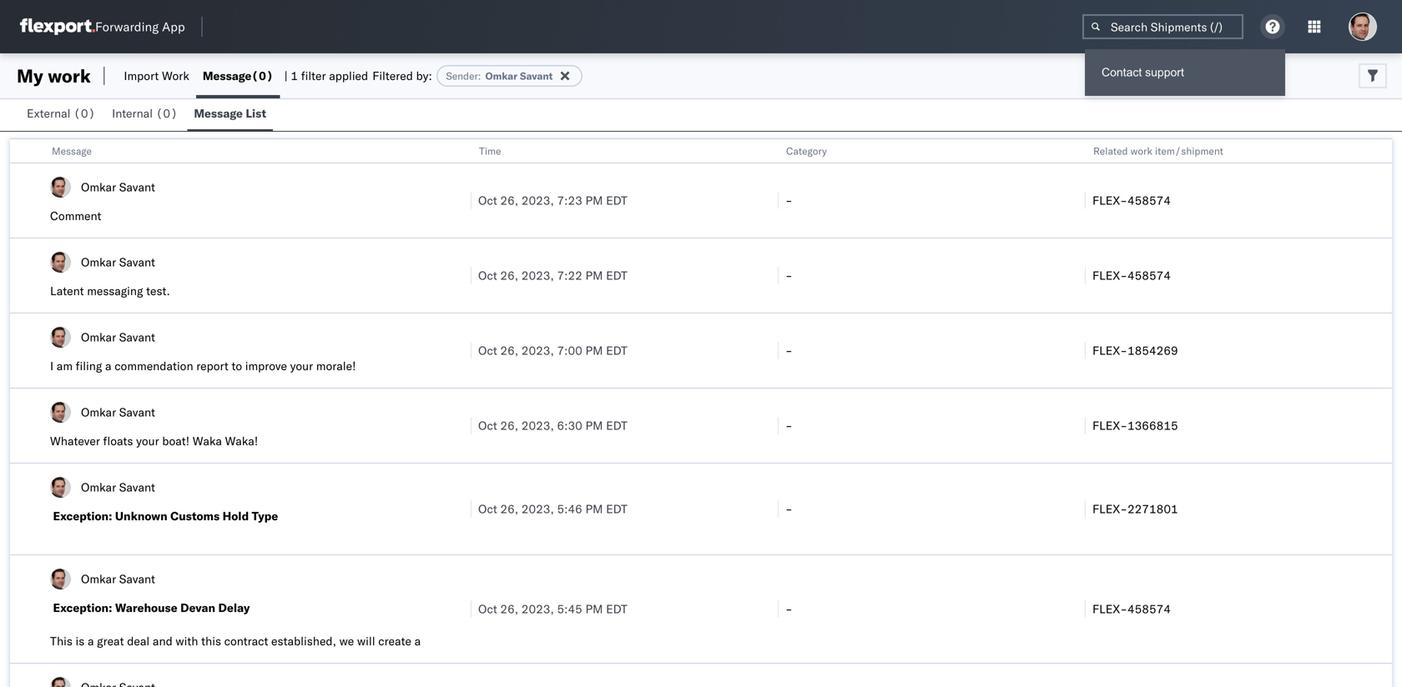 Task type: vqa. For each thing, say whether or not it's contained in the screenshot.
Route button
no



Task type: locate. For each thing, give the bounding box(es) containing it.
5 flex- from the top
[[1093, 502, 1128, 517]]

edt right 5:45
[[606, 602, 628, 617]]

edt right 6:30
[[606, 419, 628, 433]]

flex- 458574 for oct 26, 2023, 7:23 pm edt
[[1093, 193, 1171, 208]]

edt right 7:23
[[606, 193, 628, 208]]

0 vertical spatial work
[[48, 64, 91, 87]]

26, left 6:30
[[500, 419, 518, 433]]

omkar up floats
[[81, 405, 116, 420]]

(0) left |
[[252, 68, 273, 83]]

5 - from the top
[[785, 502, 793, 517]]

test.
[[146, 284, 170, 298]]

1 26, from the top
[[500, 193, 518, 208]]

omkar down floats
[[81, 480, 116, 495]]

pm right 6:30
[[586, 419, 603, 433]]

(0) inside internal (0) button
[[156, 106, 178, 121]]

exception: up is
[[53, 601, 112, 616]]

exception:
[[53, 509, 112, 524], [53, 601, 112, 616]]

a right the filing
[[105, 359, 111, 374]]

related
[[1093, 145, 1128, 157]]

commendation
[[115, 359, 193, 374]]

work for related
[[1131, 145, 1153, 157]]

4 - from the top
[[785, 419, 793, 433]]

Search Shipments (/) text field
[[1083, 14, 1244, 39]]

0 vertical spatial message
[[203, 68, 252, 83]]

a right create
[[415, 634, 421, 649]]

6 edt from the top
[[606, 602, 628, 617]]

(0) right external
[[74, 106, 95, 121]]

(0)
[[252, 68, 273, 83], [74, 106, 95, 121], [156, 106, 178, 121]]

latent
[[50, 284, 84, 298]]

26, left 7:22
[[500, 268, 518, 283]]

3 2023, from the top
[[522, 343, 554, 358]]

omkar savant up floats
[[81, 405, 155, 420]]

1 omkar savant from the top
[[81, 180, 155, 194]]

established,
[[271, 634, 336, 649]]

import
[[124, 68, 159, 83]]

messaging
[[87, 284, 143, 298]]

oct for oct 26, 2023, 5:46 pm edt
[[478, 502, 497, 517]]

1 pm from the top
[[586, 193, 603, 208]]

2023, for 5:46
[[522, 502, 554, 517]]

0 horizontal spatial (0)
[[74, 106, 95, 121]]

1 vertical spatial work
[[1131, 145, 1153, 157]]

message inside button
[[194, 106, 243, 121]]

6 26, from the top
[[500, 602, 518, 617]]

1 edt from the top
[[606, 193, 628, 208]]

i
[[50, 359, 54, 374]]

savant
[[520, 70, 553, 82], [119, 180, 155, 194], [119, 255, 155, 270], [119, 330, 155, 345], [119, 405, 155, 420], [119, 480, 155, 495], [119, 572, 155, 587]]

contact support button
[[1085, 49, 1285, 96], [1085, 56, 1285, 89]]

0 vertical spatial flex- 458574
[[1093, 193, 1171, 208]]

category
[[786, 145, 827, 157]]

savant up warehouse
[[119, 572, 155, 587]]

2 omkar savant from the top
[[81, 255, 155, 270]]

omkar savant up the filing
[[81, 330, 155, 345]]

hold
[[223, 509, 249, 524]]

oct left 7:00
[[478, 343, 497, 358]]

edt for oct 26, 2023, 6:30 pm edt
[[606, 419, 628, 433]]

3 omkar savant from the top
[[81, 330, 155, 345]]

omkar for latent
[[81, 255, 116, 270]]

-
[[785, 193, 793, 208], [785, 268, 793, 283], [785, 343, 793, 358], [785, 419, 793, 433], [785, 502, 793, 517], [785, 602, 793, 617]]

3 flex- 458574 from the top
[[1093, 602, 1171, 617]]

your left "boat!"
[[136, 434, 159, 449]]

3 edt from the top
[[606, 343, 628, 358]]

2023, for 7:22
[[522, 268, 554, 283]]

edt right 7:22
[[606, 268, 628, 283]]

- for oct 26, 2023, 6:30 pm edt
[[785, 419, 793, 433]]

work
[[48, 64, 91, 87], [1131, 145, 1153, 157]]

- for oct 26, 2023, 5:46 pm edt
[[785, 502, 793, 517]]

exception: warehouse devan delay
[[53, 601, 250, 616]]

omkar savant
[[81, 180, 155, 194], [81, 255, 155, 270], [81, 330, 155, 345], [81, 405, 155, 420], [81, 480, 155, 495], [81, 572, 155, 587]]

omkar up 'comment'
[[81, 180, 116, 194]]

oct
[[478, 193, 497, 208], [478, 268, 497, 283], [478, 343, 497, 358], [478, 419, 497, 433], [478, 502, 497, 517], [478, 602, 497, 617]]

26, left 5:46
[[500, 502, 518, 517]]

1 contact support button from the top
[[1085, 49, 1285, 96]]

whatever floats your boat! waka waka!
[[50, 434, 258, 449]]

unknown
[[115, 509, 168, 524]]

omkar up latent messaging test.
[[81, 255, 116, 270]]

6:30
[[557, 419, 583, 433]]

omkar right :
[[485, 70, 518, 82]]

a right is
[[88, 634, 94, 649]]

26, for oct 26, 2023, 6:30 pm edt
[[500, 419, 518, 433]]

1 oct from the top
[[478, 193, 497, 208]]

floats
[[103, 434, 133, 449]]

delay
[[218, 601, 250, 616]]

:
[[478, 70, 481, 82]]

4 flex- from the top
[[1093, 419, 1128, 433]]

flex- for oct 26, 2023, 6:30 pm edt
[[1093, 419, 1128, 433]]

4 edt from the top
[[606, 419, 628, 433]]

omkar savant up the messaging
[[81, 255, 155, 270]]

6 oct from the top
[[478, 602, 497, 617]]

edt right 7:00
[[606, 343, 628, 358]]

pm for 5:46
[[586, 502, 603, 517]]

458574
[[1128, 193, 1171, 208], [1128, 268, 1171, 283], [1128, 602, 1171, 617]]

oct down the time
[[478, 193, 497, 208]]

1 resize handle column header from the left
[[451, 139, 471, 688]]

edt
[[606, 193, 628, 208], [606, 268, 628, 283], [606, 343, 628, 358], [606, 419, 628, 433], [606, 502, 628, 517], [606, 602, 628, 617]]

forwarding app link
[[20, 18, 185, 35]]

2023, left 5:45
[[522, 602, 554, 617]]

2 oct from the top
[[478, 268, 497, 283]]

26, left 7:00
[[500, 343, 518, 358]]

flex- 458574
[[1093, 193, 1171, 208], [1093, 268, 1171, 283], [1093, 602, 1171, 617]]

3 26, from the top
[[500, 343, 518, 358]]

26, for oct 26, 2023, 7:00 pm edt
[[500, 343, 518, 358]]

i am filing a commendation report to improve your morale!
[[50, 359, 356, 374]]

contract
[[224, 634, 268, 649]]

omkar savant up 'comment'
[[81, 180, 155, 194]]

edt for oct 26, 2023, 7:00 pm edt
[[606, 343, 628, 358]]

great
[[97, 634, 124, 649]]

1 horizontal spatial a
[[105, 359, 111, 374]]

edt right 5:46
[[606, 502, 628, 517]]

applied
[[329, 68, 368, 83]]

7:23
[[557, 193, 583, 208]]

oct 26, 2023, 7:00 pm edt
[[478, 343, 628, 358]]

customs
[[170, 509, 220, 524]]

omkar
[[485, 70, 518, 82], [81, 180, 116, 194], [81, 255, 116, 270], [81, 330, 116, 345], [81, 405, 116, 420], [81, 480, 116, 495], [81, 572, 116, 587]]

savant up commendation
[[119, 330, 155, 345]]

1 vertical spatial your
[[136, 434, 159, 449]]

message for (0)
[[203, 68, 252, 83]]

4 26, from the top
[[500, 419, 518, 433]]

1 vertical spatial 458574
[[1128, 268, 1171, 283]]

2023,
[[522, 193, 554, 208], [522, 268, 554, 283], [522, 343, 554, 358], [522, 419, 554, 433], [522, 502, 554, 517], [522, 602, 554, 617]]

5 edt from the top
[[606, 502, 628, 517]]

0 horizontal spatial a
[[88, 634, 94, 649]]

(0) right "internal"
[[156, 106, 178, 121]]

work up external (0)
[[48, 64, 91, 87]]

oct for oct 26, 2023, 6:30 pm edt
[[478, 419, 497, 433]]

26, for oct 26, 2023, 5:45 pm edt
[[500, 602, 518, 617]]

savant up test.
[[119, 255, 155, 270]]

flex- 458574 for oct 26, 2023, 5:45 pm edt
[[1093, 602, 1171, 617]]

0 vertical spatial 458574
[[1128, 193, 1171, 208]]

2023, left 7:23
[[522, 193, 554, 208]]

pm right 7:22
[[586, 268, 603, 283]]

2023, left 5:46
[[522, 502, 554, 517]]

your left morale!
[[290, 359, 313, 374]]

26, for oct 26, 2023, 7:23 pm edt
[[500, 193, 518, 208]]

5 pm from the top
[[586, 502, 603, 517]]

savant up whatever floats your boat! waka waka!
[[119, 405, 155, 420]]

6 pm from the top
[[586, 602, 603, 617]]

2 resize handle column header from the left
[[758, 139, 778, 688]]

flex- 1854269
[[1093, 343, 1178, 358]]

oct left 6:30
[[478, 419, 497, 433]]

lucrative
[[50, 651, 95, 666]]

3 - from the top
[[785, 343, 793, 358]]

omkar up the filing
[[81, 330, 116, 345]]

4 omkar savant from the top
[[81, 405, 155, 420]]

5 oct from the top
[[478, 502, 497, 517]]

458574 for oct 26, 2023, 5:45 pm edt
[[1128, 602, 1171, 617]]

(0) for message (0)
[[252, 68, 273, 83]]

savant down internal (0) button
[[119, 180, 155, 194]]

4 resize handle column header from the left
[[1372, 139, 1392, 688]]

2023, left 7:22
[[522, 268, 554, 283]]

2 horizontal spatial (0)
[[252, 68, 273, 83]]

omkar savant for exception:
[[81, 480, 155, 495]]

1 vertical spatial message
[[194, 106, 243, 121]]

contact
[[1102, 66, 1142, 79]]

pm for 7:22
[[586, 268, 603, 283]]

message list
[[194, 106, 266, 121]]

5 2023, from the top
[[522, 502, 554, 517]]

6 - from the top
[[785, 602, 793, 617]]

waka
[[193, 434, 222, 449]]

oct 26, 2023, 5:45 pm edt
[[478, 602, 628, 617]]

will
[[357, 634, 375, 649]]

my
[[17, 64, 43, 87]]

and
[[153, 634, 173, 649]]

1 458574 from the top
[[1128, 193, 1171, 208]]

item/shipment
[[1155, 145, 1224, 157]]

2 horizontal spatial a
[[415, 634, 421, 649]]

1 horizontal spatial work
[[1131, 145, 1153, 157]]

oct left 7:22
[[478, 268, 497, 283]]

2023, left 6:30
[[522, 419, 554, 433]]

3 pm from the top
[[586, 343, 603, 358]]

1 exception: from the top
[[53, 509, 112, 524]]

flex-
[[1093, 193, 1128, 208], [1093, 268, 1128, 283], [1093, 343, 1128, 358], [1093, 419, 1128, 433], [1093, 502, 1128, 517], [1093, 602, 1128, 617]]

6 2023, from the top
[[522, 602, 554, 617]]

2 vertical spatial 458574
[[1128, 602, 1171, 617]]

comment
[[50, 209, 101, 223]]

resize handle column header
[[451, 139, 471, 688], [758, 139, 778, 688], [1065, 139, 1085, 688], [1372, 139, 1392, 688]]

am
[[57, 359, 73, 374]]

work for my
[[48, 64, 91, 87]]

flexport. image
[[20, 18, 95, 35]]

|
[[284, 68, 288, 83]]

3 resize handle column header from the left
[[1065, 139, 1085, 688]]

1 vertical spatial flex- 458574
[[1093, 268, 1171, 283]]

6 flex- from the top
[[1093, 602, 1128, 617]]

2 flex- from the top
[[1093, 268, 1128, 283]]

1 2023, from the top
[[522, 193, 554, 208]]

message down 'external (0)' button
[[52, 145, 92, 157]]

morale!
[[316, 359, 356, 374]]

omkar for whatever
[[81, 405, 116, 420]]

exception: left unknown
[[53, 509, 112, 524]]

2 edt from the top
[[606, 268, 628, 283]]

warehouse
[[115, 601, 178, 616]]

1366815
[[1128, 419, 1178, 433]]

external (0)
[[27, 106, 95, 121]]

omkar savant for comment
[[81, 180, 155, 194]]

message left list
[[194, 106, 243, 121]]

2023, left 7:00
[[522, 343, 554, 358]]

2 26, from the top
[[500, 268, 518, 283]]

1 vertical spatial exception:
[[53, 601, 112, 616]]

pm right 5:46
[[586, 502, 603, 517]]

0 vertical spatial exception:
[[53, 509, 112, 524]]

pm right 7:00
[[586, 343, 603, 358]]

1 - from the top
[[785, 193, 793, 208]]

(0) inside 'external (0)' button
[[74, 106, 95, 121]]

report
[[196, 359, 229, 374]]

resize handle column header for time
[[758, 139, 778, 688]]

2 exception: from the top
[[53, 601, 112, 616]]

flex- 1366815
[[1093, 419, 1178, 433]]

omkar savant up unknown
[[81, 480, 155, 495]]

0 horizontal spatial work
[[48, 64, 91, 87]]

5 omkar savant from the top
[[81, 480, 155, 495]]

omkar for exception:
[[81, 480, 116, 495]]

your
[[290, 359, 313, 374], [136, 434, 159, 449]]

5 26, from the top
[[500, 502, 518, 517]]

1 flex- from the top
[[1093, 193, 1128, 208]]

oct 26, 2023, 6:30 pm edt
[[478, 419, 628, 433]]

forwarding
[[95, 19, 159, 35]]

4 oct from the top
[[478, 419, 497, 433]]

26, down the time
[[500, 193, 518, 208]]

message (0)
[[203, 68, 273, 83]]

0 vertical spatial your
[[290, 359, 313, 374]]

1 horizontal spatial (0)
[[156, 106, 178, 121]]

3 flex- from the top
[[1093, 343, 1128, 358]]

4 2023, from the top
[[522, 419, 554, 433]]

oct left 5:46
[[478, 502, 497, 517]]

whatever
[[50, 434, 100, 449]]

1 flex- 458574 from the top
[[1093, 193, 1171, 208]]

2 flex- 458574 from the top
[[1093, 268, 1171, 283]]

26, left 5:45
[[500, 602, 518, 617]]

2 vertical spatial flex- 458574
[[1093, 602, 1171, 617]]

oct for oct 26, 2023, 5:45 pm edt
[[478, 602, 497, 617]]

3 oct from the top
[[478, 343, 497, 358]]

pm for 5:45
[[586, 602, 603, 617]]

pm right 7:23
[[586, 193, 603, 208]]

message
[[203, 68, 252, 83], [194, 106, 243, 121], [52, 145, 92, 157]]

3 458574 from the top
[[1128, 602, 1171, 617]]

pm right 5:45
[[586, 602, 603, 617]]

2 pm from the top
[[586, 268, 603, 283]]

devan
[[180, 601, 215, 616]]

2 - from the top
[[785, 268, 793, 283]]

2 458574 from the top
[[1128, 268, 1171, 283]]

exception: for exception: unknown customs hold type
[[53, 509, 112, 524]]

edt for oct 26, 2023, 7:23 pm edt
[[606, 193, 628, 208]]

message up message list
[[203, 68, 252, 83]]

4 pm from the top
[[586, 419, 603, 433]]

oct left 5:45
[[478, 602, 497, 617]]

savant for latent
[[119, 255, 155, 270]]

2 vertical spatial message
[[52, 145, 92, 157]]

forwarding app
[[95, 19, 185, 35]]

2 2023, from the top
[[522, 268, 554, 283]]

work right related
[[1131, 145, 1153, 157]]

omkar savant up warehouse
[[81, 572, 155, 587]]

1
[[291, 68, 298, 83]]

omkar for comment
[[81, 180, 116, 194]]

savant up unknown
[[119, 480, 155, 495]]



Task type: describe. For each thing, give the bounding box(es) containing it.
list
[[246, 106, 266, 121]]

savant right :
[[520, 70, 553, 82]]

app
[[162, 19, 185, 35]]

flex- for oct 26, 2023, 5:46 pm edt
[[1093, 502, 1128, 517]]

(0) for internal (0)
[[156, 106, 178, 121]]

this
[[50, 634, 73, 649]]

type
[[252, 509, 278, 524]]

oct for oct 26, 2023, 7:23 pm edt
[[478, 193, 497, 208]]

(0) for external (0)
[[74, 106, 95, 121]]

pm for 6:30
[[586, 419, 603, 433]]

sender : omkar savant
[[446, 70, 553, 82]]

boat!
[[162, 434, 190, 449]]

omkar savant for i
[[81, 330, 155, 345]]

| 1 filter applied filtered by:
[[284, 68, 432, 83]]

exception: unknown customs hold type
[[53, 509, 278, 524]]

resize handle column header for message
[[451, 139, 471, 688]]

pm for 7:00
[[586, 343, 603, 358]]

omkar up warehouse
[[81, 572, 116, 587]]

external
[[27, 106, 71, 121]]

edt for oct 26, 2023, 5:46 pm edt
[[606, 502, 628, 517]]

savant for exception:
[[119, 480, 155, 495]]

0 horizontal spatial your
[[136, 434, 159, 449]]

edt for oct 26, 2023, 7:22 pm edt
[[606, 268, 628, 283]]

458574 for oct 26, 2023, 7:23 pm edt
[[1128, 193, 1171, 208]]

savant for comment
[[119, 180, 155, 194]]

6 omkar savant from the top
[[81, 572, 155, 587]]

import work button
[[117, 53, 196, 98]]

filter
[[301, 68, 326, 83]]

flex- for oct 26, 2023, 7:23 pm edt
[[1093, 193, 1128, 208]]

time
[[479, 145, 501, 157]]

458574 for oct 26, 2023, 7:22 pm edt
[[1128, 268, 1171, 283]]

oct 26, 2023, 7:23 pm edt
[[478, 193, 628, 208]]

omkar for i
[[81, 330, 116, 345]]

resize handle column header for related work item/shipment
[[1372, 139, 1392, 688]]

26, for oct 26, 2023, 5:46 pm edt
[[500, 502, 518, 517]]

is
[[76, 634, 85, 649]]

omkar savant for latent
[[81, 255, 155, 270]]

savant for whatever
[[119, 405, 155, 420]]

- for oct 26, 2023, 7:23 pm edt
[[785, 193, 793, 208]]

with
[[176, 634, 198, 649]]

this is a great deal and with this contract established, we will create a lucrative partnership.
[[50, 634, 421, 666]]

this
[[201, 634, 221, 649]]

savant for i
[[119, 330, 155, 345]]

2023, for 7:00
[[522, 343, 554, 358]]

internal (0) button
[[105, 98, 187, 131]]

oct for oct 26, 2023, 7:00 pm edt
[[478, 343, 497, 358]]

latent messaging test.
[[50, 284, 170, 298]]

oct 26, 2023, 5:46 pm edt
[[478, 502, 628, 517]]

26, for oct 26, 2023, 7:22 pm edt
[[500, 268, 518, 283]]

deal
[[127, 634, 150, 649]]

oct 26, 2023, 7:22 pm edt
[[478, 268, 628, 283]]

internal (0)
[[112, 106, 178, 121]]

waka!
[[225, 434, 258, 449]]

improve
[[245, 359, 287, 374]]

2 contact support button from the top
[[1085, 56, 1285, 89]]

oct for oct 26, 2023, 7:22 pm edt
[[478, 268, 497, 283]]

1854269
[[1128, 343, 1178, 358]]

- for oct 26, 2023, 7:00 pm edt
[[785, 343, 793, 358]]

1 horizontal spatial your
[[290, 359, 313, 374]]

exception: for exception: warehouse devan delay
[[53, 601, 112, 616]]

by:
[[416, 68, 432, 83]]

5:46
[[557, 502, 583, 517]]

contact support
[[1102, 66, 1184, 79]]

flex- 2271801
[[1093, 502, 1178, 517]]

2023, for 6:30
[[522, 419, 554, 433]]

partnership.
[[99, 651, 164, 666]]

2023, for 7:23
[[522, 193, 554, 208]]

resize handle column header for category
[[1065, 139, 1085, 688]]

5:45
[[557, 602, 583, 617]]

2023, for 5:45
[[522, 602, 554, 617]]

filtered
[[372, 68, 413, 83]]

sender
[[446, 70, 478, 82]]

- for oct 26, 2023, 7:22 pm edt
[[785, 268, 793, 283]]

create
[[378, 634, 411, 649]]

message for list
[[194, 106, 243, 121]]

flex- for oct 26, 2023, 5:45 pm edt
[[1093, 602, 1128, 617]]

flex- for oct 26, 2023, 7:22 pm edt
[[1093, 268, 1128, 283]]

7:22
[[557, 268, 583, 283]]

related work item/shipment
[[1093, 145, 1224, 157]]

7:00
[[557, 343, 583, 358]]

message list button
[[187, 98, 273, 131]]

omkar savant for whatever
[[81, 405, 155, 420]]

pm for 7:23
[[586, 193, 603, 208]]

flex- 458574 for oct 26, 2023, 7:22 pm edt
[[1093, 268, 1171, 283]]

- for oct 26, 2023, 5:45 pm edt
[[785, 602, 793, 617]]

2271801
[[1128, 502, 1178, 517]]

internal
[[112, 106, 153, 121]]

external (0) button
[[20, 98, 105, 131]]

to
[[232, 359, 242, 374]]

edt for oct 26, 2023, 5:45 pm edt
[[606, 602, 628, 617]]

flex- for oct 26, 2023, 7:00 pm edt
[[1093, 343, 1128, 358]]

support
[[1145, 66, 1184, 79]]

my work
[[17, 64, 91, 87]]

work
[[162, 68, 189, 83]]

filing
[[76, 359, 102, 374]]

we
[[339, 634, 354, 649]]

import work
[[124, 68, 189, 83]]



